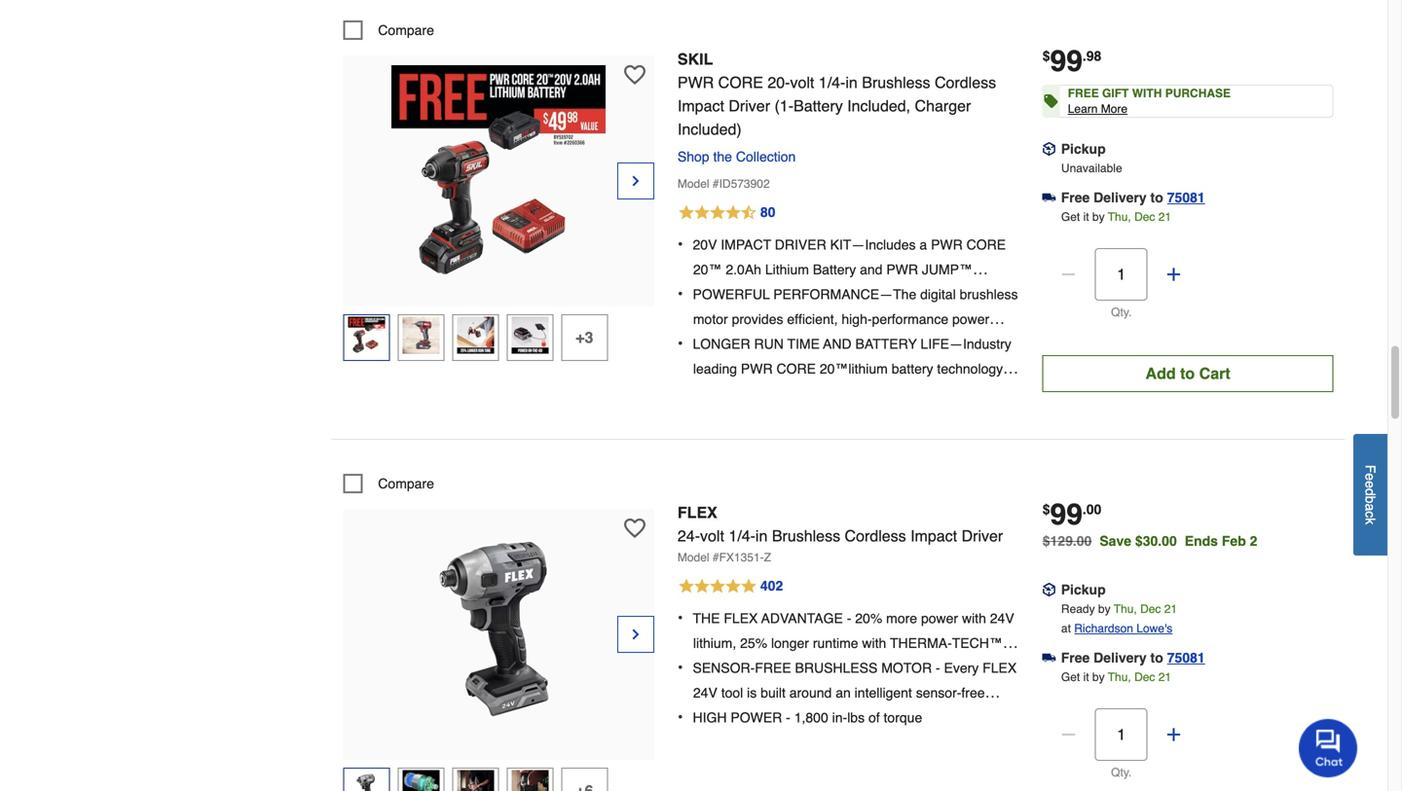 Task type: locate. For each thing, give the bounding box(es) containing it.
0 vertical spatial 99
[[1050, 44, 1083, 78]]

a
[[920, 237, 927, 253], [823, 336, 831, 352], [1363, 504, 1378, 511]]

compare inside 1002367982 element
[[378, 22, 434, 38]]

of inside • powerful performance—the digital brushless motor provides efficient, high-performance power when driving through a variety of wood surfaces
[[879, 336, 890, 352]]

free delivery to 75081 for truck filled icon
[[1061, 190, 1205, 205]]

1 vertical spatial 24v
[[693, 685, 717, 701]]

1 pickup from the top
[[1061, 141, 1106, 157]]

21 for truck filled image
[[1158, 671, 1171, 684]]

pickup image
[[1043, 142, 1056, 156], [1043, 583, 1056, 597]]

1 vertical spatial 21
[[1164, 603, 1177, 616]]

1 qty. from the top
[[1111, 306, 1132, 319]]

add
[[1146, 364, 1176, 382]]

2 pickup from the top
[[1061, 582, 1106, 598]]

0 horizontal spatial for
[[755, 735, 771, 751]]

tool
[[721, 685, 743, 701]]

21 for truck filled icon
[[1158, 210, 1171, 224]]

to left "keep"
[[918, 386, 930, 402]]

2 compare from the top
[[378, 476, 434, 492]]

2 chevron right image from the top
[[628, 625, 644, 644]]

2 qty. from the top
[[1111, 766, 1132, 780]]

0 vertical spatial 1/4-
[[819, 73, 846, 91]]

1 horizontal spatial 1/4-
[[819, 73, 846, 91]]

core up jump™
[[967, 237, 1006, 253]]

thu, down unavailable
[[1108, 210, 1131, 224]]

around
[[789, 685, 832, 701]]

0 vertical spatial a
[[920, 237, 927, 253]]

the down technology
[[967, 386, 986, 402]]

1/4- inside the skil pwr core 20-volt 1/4-in brushless cordless impact driver (1-battery included, charger included)
[[819, 73, 846, 91]]

1 vertical spatial pickup
[[1061, 582, 1106, 598]]

0 vertical spatial delivery
[[1094, 190, 1147, 205]]

free right truck filled image
[[1061, 650, 1090, 666]]

driver inside the skil pwr core 20-volt 1/4-in brushless cordless impact driver (1-battery included, charger included)
[[729, 97, 770, 115]]

power up the life—industry
[[952, 311, 989, 327]]

battery down 'wood'
[[892, 361, 933, 377]]

0 horizontal spatial brushless
[[772, 527, 840, 545]]

5 • from the top
[[678, 659, 683, 677]]

charger inside the skil pwr core 20-volt 1/4-in brushless cordless impact driver (1-battery included, charger included)
[[915, 97, 971, 115]]

1 vertical spatial driver
[[962, 527, 1003, 545]]

0 horizontal spatial driver
[[729, 97, 770, 115]]

1 horizontal spatial volt
[[790, 73, 814, 91]]

for inside • longer run time and battery life—industry leading pwr core 20™lithium battery technology wraps each cell with cooling material to keep the battery powering on for 25% longer run time and 2x battery life
[[817, 411, 833, 426]]

0 vertical spatial battery
[[794, 97, 843, 115]]

fx1351-
[[719, 551, 764, 565]]

1 vertical spatial by
[[1098, 603, 1111, 616]]

- left 1,800
[[786, 710, 790, 726]]

impact up more
[[910, 527, 957, 545]]

chargers up in-
[[820, 685, 873, 701]]

driver left (1-
[[729, 97, 770, 115]]

heart outline image
[[624, 518, 645, 539]]

by down unavailable
[[1092, 210, 1105, 224]]

1 vertical spatial brushless
[[693, 710, 752, 726]]

2 delivery from the top
[[1094, 650, 1147, 666]]

1 99 from the top
[[1050, 44, 1083, 78]]

e up d
[[1363, 473, 1378, 481]]

lowe's
[[1137, 622, 1173, 636]]

24v up sold
[[693, 685, 717, 701]]

• inside • sensor-free brushless motor - every flex 24v tool is built around an intelligent sensor-free brushless motor designed to eliminate friction and optimized for higher efficiency and power
[[678, 659, 683, 677]]

free up learn
[[1068, 86, 1099, 100]]

0 vertical spatial it
[[1083, 210, 1089, 224]]

0 vertical spatial $
[[1043, 48, 1050, 64]]

• for • high power - 1,800 in-lbs of torque
[[678, 708, 683, 726]]

2 get from the top
[[1061, 671, 1080, 684]]

get down at
[[1061, 671, 1080, 684]]

high- inside • the flex advantage - 20% more power with 24v lithium, 25% longer runtime with therma-tech™ heat management, up to 50% faster charging with high-power, dual fan chargers (batteries and chargers sold separately)
[[693, 685, 723, 701]]

1 vertical spatial longer
[[771, 636, 809, 651]]

a up jump™
[[920, 237, 927, 253]]

25% inside • longer run time and battery life—industry leading pwr core 20™lithium battery technology wraps each cell with cooling material to keep the battery powering on for 25% longer run time and 2x battery life
[[836, 411, 864, 426]]

1 vertical spatial free
[[1061, 650, 1090, 666]]

and down kit—includes
[[860, 262, 883, 277]]

$ up tag filled "icon"
[[1043, 48, 1050, 64]]

1 vertical spatial stepper number input field with increment and decrement buttons number field
[[1095, 709, 1148, 761]]

performance—the
[[773, 287, 916, 302]]

1 vertical spatial 99
[[1050, 498, 1083, 531]]

1 plus image from the top
[[1164, 265, 1184, 284]]

chevron right image left the
[[628, 625, 644, 644]]

charger inside • 20v impact driver kit—includes a pwr core 20™ 2.0ah lithium battery and pwr jump™ charger
[[693, 287, 742, 302]]

power inside • powerful performance—the digital brushless motor provides efficient, high-performance power when driving through a variety of wood surfaces
[[952, 311, 989, 327]]

0 vertical spatial brushless
[[862, 73, 930, 91]]

3 • from the top
[[678, 334, 683, 352]]

1 horizontal spatial cordless
[[935, 73, 996, 91]]

for down power
[[755, 735, 771, 751]]

tag filled image
[[1044, 87, 1058, 115]]

1/4- up fx1351-
[[729, 527, 756, 545]]

power,
[[723, 685, 764, 701]]

$ inside $ 99 .98
[[1043, 48, 1050, 64]]

1 vertical spatial get it by thu, dec 21
[[1061, 671, 1171, 684]]

wood
[[894, 336, 927, 352]]

model inside flex 24-volt 1/4-in brushless cordless impact driver model # fx1351-z
[[678, 551, 709, 565]]

longer down material
[[867, 411, 905, 426]]

c
[[1363, 511, 1378, 518]]

• for • sensor-free brushless motor - every flex 24v tool is built around an intelligent sensor-free brushless motor designed to eliminate friction and optimized for higher efficiency and power
[[678, 659, 683, 677]]

learn more button
[[1068, 101, 1128, 117], [1068, 101, 1128, 117]]

brushless up the "included,"
[[862, 73, 930, 91]]

with up on
[[791, 386, 815, 402]]

to right "up"
[[830, 661, 841, 676]]

0 vertical spatial get it by thu, dec 21
[[1061, 210, 1171, 224]]

1 vertical spatial chevron right image
[[628, 625, 644, 644]]

$
[[1043, 48, 1050, 64], [1043, 502, 1050, 517]]

1 delivery from the top
[[1094, 190, 1147, 205]]

21 inside ready by thu, dec 21 at richardson lowe's
[[1164, 603, 1177, 616]]

0 vertical spatial thu,
[[1108, 210, 1131, 224]]

1 stepper number input field with increment and decrement buttons number field from the top
[[1095, 248, 1148, 301]]

2 model from the top
[[678, 551, 709, 565]]

chargers
[[820, 685, 873, 701], [964, 685, 1017, 701]]

1 vertical spatial 75081 button
[[1167, 648, 1205, 668]]

1 vertical spatial free
[[755, 661, 791, 676]]

qty.
[[1111, 306, 1132, 319], [1111, 766, 1132, 780]]

1 horizontal spatial flex
[[724, 611, 758, 626]]

1/4- right 20-
[[819, 73, 846, 91]]

get down unavailable
[[1061, 210, 1080, 224]]

1 compare from the top
[[378, 22, 434, 38]]

2 # from the top
[[713, 551, 719, 565]]

up
[[811, 661, 826, 676]]

and inside • longer run time and battery life—industry leading pwr core 20™lithium battery technology wraps each cell with cooling material to keep the battery powering on for 25% longer run time and 2x battery life
[[962, 411, 985, 426]]

pickup image down tag filled "icon"
[[1043, 142, 1056, 156]]

power up therma-
[[921, 611, 958, 626]]

and down free
[[970, 710, 993, 726]]

pwr down skil
[[678, 73, 714, 91]]

0 vertical spatial motor
[[693, 311, 728, 327]]

4.5 stars image
[[678, 201, 776, 225]]

0 horizontal spatial free
[[755, 661, 791, 676]]

0 vertical spatial model
[[678, 177, 709, 191]]

brushless
[[795, 661, 878, 676]]

surfaces
[[930, 336, 982, 352]]

0 vertical spatial flex
[[678, 504, 717, 522]]

1 75081 button from the top
[[1167, 188, 1205, 207]]

life
[[739, 436, 756, 451]]

1 vertical spatial in
[[756, 527, 768, 545]]

thumbnail image
[[348, 317, 385, 354], [402, 317, 439, 354], [457, 317, 494, 354], [511, 317, 548, 354], [348, 771, 385, 792], [402, 771, 439, 792], [457, 771, 494, 792], [511, 771, 548, 792]]

1/4-
[[819, 73, 846, 91], [729, 527, 756, 545]]

0 vertical spatial charger
[[915, 97, 971, 115]]

• left heat
[[678, 659, 683, 677]]

1 horizontal spatial free
[[1068, 86, 1099, 100]]

chevron right image for pwr core 20-volt 1/4-in brushless cordless impact driver (1-battery included, charger included)
[[628, 171, 644, 191]]

2 • from the top
[[678, 285, 683, 303]]

and inside • 20v impact driver kit—includes a pwr core 20™ 2.0ah lithium battery and pwr jump™ charger
[[860, 262, 883, 277]]

core
[[718, 73, 763, 91], [967, 237, 1006, 253], [776, 361, 816, 377]]

0 horizontal spatial brushless
[[693, 710, 752, 726]]

6 • from the top
[[678, 708, 683, 726]]

0 vertical spatial longer
[[867, 411, 905, 426]]

• left when
[[678, 334, 683, 352]]

1 pickup image from the top
[[1043, 142, 1056, 156]]

core left 20-
[[718, 73, 763, 91]]

free up built
[[755, 661, 791, 676]]

1 horizontal spatial for
[[817, 411, 833, 426]]

2 $ from the top
[[1043, 502, 1050, 517]]

volt inside flex 24-volt 1/4-in brushless cordless impact driver model # fx1351-z
[[700, 527, 724, 545]]

by up richardson
[[1098, 603, 1111, 616]]

75081
[[1167, 190, 1205, 205], [1167, 650, 1205, 666]]

high- up high
[[693, 685, 723, 701]]

#
[[713, 177, 719, 191], [713, 551, 719, 565]]

1 vertical spatial flex
[[724, 611, 758, 626]]

and left free
[[937, 685, 960, 701]]

learn
[[1068, 102, 1098, 116]]

0 vertical spatial free
[[1061, 190, 1090, 205]]

1 it from the top
[[1083, 210, 1089, 224]]

get for truck filled icon
[[1061, 210, 1080, 224]]

• left powerful
[[678, 285, 683, 303]]

1 get it by thu, dec 21 from the top
[[1061, 210, 1171, 224]]

chevron right image left model # id573902
[[628, 171, 644, 191]]

1 horizontal spatial chargers
[[964, 685, 1017, 701]]

1 # from the top
[[713, 177, 719, 191]]

2 free from the top
[[1061, 650, 1090, 666]]

$ inside "$ 99 .00"
[[1043, 502, 1050, 517]]

powerful
[[693, 287, 770, 302]]

1 horizontal spatial high-
[[842, 311, 872, 327]]

1 horizontal spatial longer
[[867, 411, 905, 426]]

delivery for truck filled image
[[1094, 650, 1147, 666]]

faster
[[876, 661, 910, 676]]

pickup
[[1061, 141, 1106, 157], [1061, 582, 1106, 598]]

• inside • powerful performance—the digital brushless motor provides efficient, high-performance power when driving through a variety of wood surfaces
[[678, 285, 683, 303]]

•
[[678, 235, 683, 253], [678, 285, 683, 303], [678, 334, 683, 352], [678, 609, 683, 627], [678, 659, 683, 677], [678, 708, 683, 726]]

unavailable
[[1061, 161, 1122, 175]]

1 horizontal spatial core
[[776, 361, 816, 377]]

- left every
[[936, 661, 940, 676]]

dec inside ready by thu, dec 21 at richardson lowe's
[[1140, 603, 1161, 616]]

0 horizontal spatial 24v
[[693, 685, 717, 701]]

$ for $ 99 .00
[[1043, 502, 1050, 517]]

wraps
[[693, 386, 730, 402]]

thu, up richardson lowe's button
[[1114, 603, 1137, 616]]

with down tech™
[[970, 661, 994, 676]]

thu, down richardson lowe's button
[[1108, 671, 1131, 684]]

0 vertical spatial stepper number input field with increment and decrement buttons number field
[[1095, 248, 1148, 301]]

it for truck filled icon
[[1083, 210, 1089, 224]]

1 vertical spatial free delivery to 75081
[[1061, 650, 1205, 666]]

75081 for truck filled icon
[[1167, 190, 1205, 205]]

stepper number input field with increment and decrement buttons number field for minus image
[[1095, 248, 1148, 301]]

pickup for pickup image related to truck filled icon
[[1061, 141, 1106, 157]]

1 vertical spatial #
[[713, 551, 719, 565]]

thu, inside ready by thu, dec 21 at richardson lowe's
[[1114, 603, 1137, 616]]

1 • from the top
[[678, 235, 683, 253]]

the inside • longer run time and battery life—industry leading pwr core 20™lithium battery technology wraps each cell with cooling material to keep the battery powering on for 25% longer run time and 2x battery life
[[967, 386, 986, 402]]

1 vertical spatial dec
[[1140, 603, 1161, 616]]

0 vertical spatial 25%
[[836, 411, 864, 426]]

with up tech™
[[962, 611, 986, 626]]

core inside • 20v impact driver kit—includes a pwr core 20™ 2.0ah lithium battery and pwr jump™ charger
[[967, 237, 1006, 253]]

battery
[[855, 336, 917, 352]]

to right add
[[1180, 364, 1195, 382]]

compare for skil
[[378, 22, 434, 38]]

75081 button
[[1167, 188, 1205, 207], [1167, 648, 1205, 668]]

0 vertical spatial 75081
[[1167, 190, 1205, 205]]

volt inside the skil pwr core 20-volt 1/4-in brushless cordless impact driver (1-battery included, charger included)
[[790, 73, 814, 91]]

cordless
[[935, 73, 996, 91], [845, 527, 906, 545]]

1 vertical spatial core
[[967, 237, 1006, 253]]

1 vertical spatial the
[[967, 386, 986, 402]]

1 horizontal spatial the
[[967, 386, 986, 402]]

charger down 20™
[[693, 287, 742, 302]]

1 vertical spatial impact
[[910, 527, 957, 545]]

1 get from the top
[[1061, 210, 1080, 224]]

ends feb 2 element
[[1185, 533, 1265, 549]]

• inside • longer run time and battery life—industry leading pwr core 20™lithium battery technology wraps each cell with cooling material to keep the battery powering on for 25% longer run time and 2x battery life
[[678, 334, 683, 352]]

time
[[787, 336, 820, 352]]

to inside • sensor-free brushless motor - every flex 24v tool is built around an intelligent sensor-free brushless motor designed to eliminate friction and optimized for higher efficiency and power
[[853, 710, 864, 726]]

for right on
[[817, 411, 833, 426]]

get it by thu, dec 21 down richardson lowe's button
[[1061, 671, 1171, 684]]

sensor-
[[693, 661, 755, 676]]

it down unavailable
[[1083, 210, 1089, 224]]

1 vertical spatial cordless
[[845, 527, 906, 545]]

2 horizontal spatial flex
[[983, 661, 1017, 676]]

pwr inside • longer run time and battery life—industry leading pwr core 20™lithium battery technology wraps each cell with cooling material to keep the battery powering on for 25% longer run time and 2x battery life
[[741, 361, 773, 377]]

free delivery to 75081 for truck filled image
[[1061, 650, 1205, 666]]

heart outline image
[[624, 64, 645, 85]]

get it by thu, dec 21 down unavailable
[[1061, 210, 1171, 224]]

0 horizontal spatial high-
[[693, 685, 723, 701]]

0 vertical spatial the
[[713, 149, 732, 164]]

0 vertical spatial 24v
[[990, 611, 1014, 626]]

25% inside • the flex advantage - 20% more power with 24v lithium, 25% longer runtime with therma-tech™ heat management, up to 50% faster charging with high-power, dual fan chargers (batteries and chargers sold separately)
[[740, 636, 767, 651]]

efficient,
[[787, 311, 838, 327]]

stepper number input field with increment and decrement buttons number field right minus icon
[[1095, 709, 1148, 761]]

power
[[731, 710, 782, 726]]

• inside • the flex advantage - 20% more power with 24v lithium, 25% longer runtime with therma-tech™ heat management, up to 50% faster charging with high-power, dual fan chargers (batteries and chargers sold separately)
[[678, 609, 683, 627]]

chevron right image
[[628, 171, 644, 191], [628, 625, 644, 644]]

a up k
[[1363, 504, 1378, 511]]

$129.00 save $30.00 ends feb 2
[[1043, 533, 1257, 549]]

• powerful performance—the digital brushless motor provides efficient, high-performance power when driving through a variety of wood surfaces
[[678, 285, 1018, 352]]

e up b
[[1363, 481, 1378, 489]]

actual price $99.98 element
[[1043, 44, 1102, 78]]

2 horizontal spatial -
[[936, 661, 940, 676]]

cordless left tag filled "icon"
[[935, 73, 996, 91]]

- left 20%
[[847, 611, 851, 626]]

pickup up unavailable
[[1061, 141, 1106, 157]]

compare inside 5013333363 element
[[378, 476, 434, 492]]

Stepper number input field with increment and decrement buttons number field
[[1095, 248, 1148, 301], [1095, 709, 1148, 761]]

in up z
[[756, 527, 768, 545]]

2 plus image from the top
[[1164, 725, 1184, 745]]

sensor-
[[916, 685, 961, 701]]

free delivery to 75081 down richardson lowe's button
[[1061, 650, 1205, 666]]

impact up included)
[[678, 97, 724, 115]]

99 up $129.00
[[1050, 498, 1083, 531]]

0 horizontal spatial cordless
[[845, 527, 906, 545]]

it down richardson
[[1083, 671, 1089, 684]]

2 vertical spatial thu,
[[1108, 671, 1131, 684]]

0 horizontal spatial 1/4-
[[729, 527, 756, 545]]

2x
[[989, 411, 1005, 426]]

pickup image for truck filled icon
[[1043, 142, 1056, 156]]

0 horizontal spatial a
[[823, 336, 831, 352]]

of left 'wood'
[[879, 336, 890, 352]]

1 vertical spatial volt
[[700, 527, 724, 545]]

actual price $99.00 element
[[1043, 498, 1102, 531]]

0 vertical spatial #
[[713, 177, 719, 191]]

- inside • the flex advantage - 20% more power with 24v lithium, 25% longer runtime with therma-tech™ heat management, up to 50% faster charging with high-power, dual fan chargers (batteries and chargers sold separately)
[[847, 611, 851, 626]]

1 vertical spatial 1/4-
[[729, 527, 756, 545]]

1 vertical spatial a
[[823, 336, 831, 352]]

2 stepper number input field with increment and decrement buttons number field from the top
[[1095, 709, 1148, 761]]

of inside • high power - 1,800 in-lbs of torque
[[869, 710, 880, 726]]

pwr down driving
[[741, 361, 773, 377]]

0 vertical spatial core
[[718, 73, 763, 91]]

delivery down richardson lowe's button
[[1094, 650, 1147, 666]]

chargers down every
[[964, 685, 1017, 701]]

to down lowe's
[[1150, 650, 1163, 666]]

25% down cooling
[[836, 411, 864, 426]]

50%
[[845, 661, 872, 676]]

model down shop
[[678, 177, 709, 191]]

1 $ from the top
[[1043, 48, 1050, 64]]

and left 2x
[[962, 411, 985, 426]]

1 horizontal spatial brushless
[[862, 73, 930, 91]]

1 vertical spatial get
[[1061, 671, 1080, 684]]

core down "through"
[[776, 361, 816, 377]]

in inside flex 24-volt 1/4-in brushless cordless impact driver model # fx1351-z
[[756, 527, 768, 545]]

1 vertical spatial compare
[[378, 476, 434, 492]]

2 99 from the top
[[1050, 498, 1083, 531]]

$ 99 .98
[[1043, 44, 1102, 78]]

2 75081 button from the top
[[1167, 648, 1205, 668]]

1 vertical spatial -
[[936, 661, 940, 676]]

high- up variety
[[842, 311, 872, 327]]

1 chargers from the left
[[820, 685, 873, 701]]

powering
[[739, 411, 794, 426]]

• left 20v
[[678, 235, 683, 253]]

cordless inside the skil pwr core 20-volt 1/4-in brushless cordless impact driver (1-battery included, charger included)
[[935, 73, 996, 91]]

skil pwr core 20-volt 1/4-in brushless cordless impact driver (1-battery included, charger included)
[[678, 50, 996, 138]]

qty. for minus icon
[[1111, 766, 1132, 780]]

2 vertical spatial by
[[1092, 671, 1105, 684]]

2 pickup image from the top
[[1043, 583, 1056, 597]]

0 vertical spatial brushless
[[960, 287, 1018, 302]]

• left the
[[678, 609, 683, 627]]

a inside • 20v impact driver kit—includes a pwr core 20™ 2.0ah lithium battery and pwr jump™ charger
[[920, 237, 927, 253]]

longer down advantage
[[771, 636, 809, 651]]

2 free delivery to 75081 from the top
[[1061, 650, 1205, 666]]

1 horizontal spatial in
[[846, 73, 858, 91]]

2 get it by thu, dec 21 from the top
[[1061, 671, 1171, 684]]

1 model from the top
[[678, 177, 709, 191]]

$ up $129.00
[[1043, 502, 1050, 517]]

purchase
[[1165, 86, 1231, 100]]

to right in-
[[853, 710, 864, 726]]

0 vertical spatial chevron right image
[[628, 171, 644, 191]]

free right truck filled icon
[[1061, 190, 1090, 205]]

for inside • sensor-free brushless motor - every flex 24v tool is built around an intelligent sensor-free brushless motor designed to eliminate friction and optimized for higher efficiency and power
[[755, 735, 771, 751]]

1 chevron right image from the top
[[628, 171, 644, 191]]

stepper number input field with increment and decrement buttons number field right minus image
[[1095, 248, 1148, 301]]

2 vertical spatial dec
[[1134, 671, 1155, 684]]

# up 4.5 stars image
[[713, 177, 719, 191]]

to
[[1150, 190, 1163, 205], [1180, 364, 1195, 382], [918, 386, 930, 402], [1150, 650, 1163, 666], [830, 661, 841, 676], [853, 710, 864, 726]]

variety
[[835, 336, 875, 352]]

the up model # id573902
[[713, 149, 732, 164]]

with
[[791, 386, 815, 402], [962, 611, 986, 626], [862, 636, 886, 651], [970, 661, 994, 676]]

1 vertical spatial pickup image
[[1043, 583, 1056, 597]]

in up the "included,"
[[846, 73, 858, 91]]

pwr
[[678, 73, 714, 91], [931, 237, 963, 253], [886, 262, 918, 277], [741, 361, 773, 377]]

1 horizontal spatial motor
[[755, 710, 790, 726]]

delivery down unavailable
[[1094, 190, 1147, 205]]

20™lithium
[[820, 361, 888, 377]]

a for •
[[920, 237, 927, 253]]

plus image
[[1164, 265, 1184, 284], [1164, 725, 1184, 745]]

1 vertical spatial model
[[678, 551, 709, 565]]

core inside the skil pwr core 20-volt 1/4-in brushless cordless impact driver (1-battery included, charger included)
[[718, 73, 763, 91]]

in inside the skil pwr core 20-volt 1/4-in brushless cordless impact driver (1-battery included, charger included)
[[846, 73, 858, 91]]

a inside button
[[1363, 504, 1378, 511]]

was price $129.00 element
[[1043, 529, 1100, 549]]

it for truck filled image
[[1083, 671, 1089, 684]]

1 free from the top
[[1061, 190, 1090, 205]]

-
[[847, 611, 851, 626], [936, 661, 940, 676], [786, 710, 790, 726]]

pickup up ready
[[1061, 582, 1106, 598]]

2 75081 from the top
[[1167, 650, 1205, 666]]

brushless up optimized
[[693, 710, 752, 726]]

20v
[[693, 237, 717, 253]]

0 horizontal spatial core
[[718, 73, 763, 91]]

0 vertical spatial 75081 button
[[1167, 188, 1205, 207]]

• for • 20v impact driver kit—includes a pwr core 20™ 2.0ah lithium battery and pwr jump™ charger
[[678, 235, 683, 253]]

• for • the flex advantage - 20% more power with 24v lithium, 25% longer runtime with therma-tech™ heat management, up to 50% faster charging with high-power, dual fan chargers (batteries and chargers sold separately)
[[678, 609, 683, 627]]

0 vertical spatial pickup image
[[1043, 142, 1056, 156]]

4 • from the top
[[678, 609, 683, 627]]

tech™
[[952, 636, 1003, 651]]

24v up tech™
[[990, 611, 1014, 626]]

brushless inside • powerful performance—the digital brushless motor provides efficient, high-performance power when driving through a variety of wood surfaces
[[960, 287, 1018, 302]]

motor up when
[[693, 311, 728, 327]]

shop the collection
[[678, 149, 796, 164]]

motor inside • powerful performance—the digital brushless motor provides efficient, high-performance power when driving through a variety of wood surfaces
[[693, 311, 728, 327]]

75081 for truck filled image
[[1167, 650, 1205, 666]]

0 vertical spatial for
[[817, 411, 833, 426]]

0 vertical spatial of
[[879, 336, 890, 352]]

cordless inside flex 24-volt 1/4-in brushless cordless impact driver model # fx1351-z
[[845, 527, 906, 545]]

21
[[1158, 210, 1171, 224], [1164, 603, 1177, 616], [1158, 671, 1171, 684]]

thu, for truck filled image
[[1108, 671, 1131, 684]]

0 vertical spatial driver
[[729, 97, 770, 115]]

• inside • 20v impact driver kit—includes a pwr core 20™ 2.0ah lithium battery and pwr jump™ charger
[[678, 235, 683, 253]]

with
[[1132, 86, 1162, 100]]

at
[[1061, 622, 1071, 636]]

0 horizontal spatial motor
[[693, 311, 728, 327]]

1 vertical spatial 25%
[[740, 636, 767, 651]]

2 it from the top
[[1083, 671, 1089, 684]]

charger right the "included,"
[[915, 97, 971, 115]]

and
[[823, 336, 852, 352]]

model # id573902
[[678, 177, 770, 191]]

1 75081 from the top
[[1167, 190, 1205, 205]]

power
[[952, 311, 989, 327], [921, 611, 958, 626], [904, 735, 941, 751]]

longer
[[867, 411, 905, 426], [771, 636, 809, 651]]

1 free delivery to 75081 from the top
[[1061, 190, 1205, 205]]

0 vertical spatial free
[[1068, 86, 1099, 100]]

life—industry
[[921, 336, 1011, 352]]

get it by thu, dec 21
[[1061, 210, 1171, 224], [1061, 671, 1171, 684]]

cordless up 402 button
[[845, 527, 906, 545]]

1 horizontal spatial brushless
[[960, 287, 1018, 302]]

motor down built
[[755, 710, 790, 726]]

flex down tech™
[[983, 661, 1017, 676]]

dec
[[1134, 210, 1155, 224], [1140, 603, 1161, 616], [1134, 671, 1155, 684]]

25%
[[836, 411, 864, 426], [740, 636, 767, 651]]

0 vertical spatial free delivery to 75081
[[1061, 190, 1205, 205]]

runtime
[[813, 636, 858, 651]]

- inside • sensor-free brushless motor - every flex 24v tool is built around an intelligent sensor-free brushless motor designed to eliminate friction and optimized for higher efficiency and power
[[936, 661, 940, 676]]

0 vertical spatial get
[[1061, 210, 1080, 224]]

flex down 5 stars image
[[724, 611, 758, 626]]

minus image
[[1059, 725, 1079, 745]]

brushless down jump™
[[960, 287, 1018, 302]]

cell
[[767, 386, 787, 402]]

model down 24-
[[678, 551, 709, 565]]

(batteries
[[877, 685, 933, 701]]

get it by thu, dec 21 for truck filled image
[[1061, 671, 1171, 684]]

0 vertical spatial by
[[1092, 210, 1105, 224]]

of right lbs
[[869, 710, 880, 726]]

99 for $ 99 .00
[[1050, 498, 1083, 531]]

by
[[1092, 210, 1105, 224], [1098, 603, 1111, 616], [1092, 671, 1105, 684]]

efficiency
[[817, 735, 873, 751]]

power down the torque at the right bottom of page
[[904, 735, 941, 751]]

for for • sensor-free brushless motor - every flex 24v tool is built around an intelligent sensor-free brushless motor designed to eliminate friction and optimized for higher efficiency and power
[[755, 735, 771, 751]]

free inside free gift with purchase learn more
[[1068, 86, 1099, 100]]

f e e d b a c k button
[[1353, 434, 1388, 556]]



Task type: vqa. For each thing, say whether or not it's contained in the screenshot.
surfaces
yes



Task type: describe. For each thing, give the bounding box(es) containing it.
24v inside • the flex advantage - 20% more power with 24v lithium, 25% longer runtime with therma-tech™ heat management, up to 50% faster charging with high-power, dual fan chargers (batteries and chargers sold separately)
[[990, 611, 1014, 626]]

• 20v impact driver kit—includes a pwr core 20™ 2.0ah lithium battery and pwr jump™ charger
[[678, 235, 1006, 302]]

leading
[[693, 361, 737, 377]]

higher
[[775, 735, 813, 751]]

brushless inside • sensor-free brushless motor - every flex 24v tool is built around an intelligent sensor-free brushless motor designed to eliminate friction and optimized for higher efficiency and power
[[693, 710, 752, 726]]

1 vertical spatial battery
[[693, 411, 735, 426]]

402 button
[[678, 575, 1019, 599]]

designed
[[794, 710, 849, 726]]

dec for 75081 button related to truck filled image
[[1134, 671, 1155, 684]]

battery inside the skil pwr core 20-volt 1/4-in brushless cordless impact driver (1-battery included, charger included)
[[794, 97, 843, 115]]

• for • longer run time and battery life—industry leading pwr core 20™lithium battery technology wraps each cell with cooling material to keep the battery powering on for 25% longer run time and 2x battery life
[[678, 334, 683, 352]]

keep
[[933, 386, 963, 402]]

motor
[[881, 661, 932, 676]]

get for truck filled image
[[1061, 671, 1080, 684]]

in-
[[832, 710, 847, 726]]

built
[[761, 685, 786, 701]]

impact
[[721, 237, 771, 253]]

20%
[[855, 611, 882, 626]]

for for • longer run time and battery life—industry leading pwr core 20™lithium battery technology wraps each cell with cooling material to keep the battery powering on for 25% longer run time and 2x battery life
[[817, 411, 833, 426]]

free for truck filled icon
[[1061, 190, 1090, 205]]

0 horizontal spatial the
[[713, 149, 732, 164]]

run
[[754, 336, 784, 352]]

by inside ready by thu, dec 21 at richardson lowe's
[[1098, 603, 1111, 616]]

free inside • sensor-free brushless motor - every flex 24v tool is built around an intelligent sensor-free brushless motor designed to eliminate friction and optimized for higher efficiency and power
[[755, 661, 791, 676]]

lithium
[[765, 262, 809, 277]]

impact inside the skil pwr core 20-volt 1/4-in brushless cordless impact driver (1-battery included, charger included)
[[678, 97, 724, 115]]

longer inside • the flex advantage - 20% more power with 24v lithium, 25% longer runtime with therma-tech™ heat management, up to 50% faster charging with high-power, dual fan chargers (batteries and chargers sold separately)
[[771, 636, 809, 651]]

pwr up jump™
[[931, 237, 963, 253]]

therma-
[[890, 636, 952, 651]]

torque
[[884, 710, 922, 726]]

2 e from the top
[[1363, 481, 1378, 489]]

included)
[[678, 120, 742, 138]]

fan
[[797, 685, 816, 701]]

to inside • the flex advantage - 20% more power with 24v lithium, 25% longer runtime with therma-tech™ heat management, up to 50% faster charging with high-power, dual fan chargers (batteries and chargers sold separately)
[[830, 661, 841, 676]]

every
[[944, 661, 979, 676]]

dec for 75081 button for truck filled icon
[[1134, 210, 1155, 224]]

driver inside flex 24-volt 1/4-in brushless cordless impact driver model # fx1351-z
[[962, 527, 1003, 545]]

k
[[1363, 518, 1378, 525]]

richardson
[[1074, 622, 1133, 636]]

lithium,
[[693, 636, 736, 651]]

more
[[1101, 102, 1128, 116]]

99 for $ 99 .98
[[1050, 44, 1083, 78]]

motor inside • sensor-free brushless motor - every flex 24v tool is built around an intelligent sensor-free brushless motor designed to eliminate friction and optimized for higher efficiency and power
[[755, 710, 790, 726]]

charging
[[914, 661, 966, 676]]

material
[[866, 386, 914, 402]]

qty. for minus image
[[1111, 306, 1132, 319]]

0 vertical spatial battery
[[892, 361, 933, 377]]

ends
[[1185, 533, 1218, 549]]

shop
[[678, 149, 709, 164]]

# inside flex 24-volt 1/4-in brushless cordless impact driver model # fx1351-z
[[713, 551, 719, 565]]

minus image
[[1059, 265, 1079, 284]]

a for f
[[1363, 504, 1378, 511]]

flex inside • sensor-free brushless motor - every flex 24v tool is built around an intelligent sensor-free brushless motor designed to eliminate friction and optimized for higher efficiency and power
[[983, 661, 1017, 676]]

d
[[1363, 489, 1378, 496]]

high- inside • powerful performance—the digital brushless motor provides efficient, high-performance power when driving through a variety of wood surfaces
[[842, 311, 872, 327]]

save
[[1100, 533, 1131, 549]]

2 chargers from the left
[[964, 685, 1017, 701]]

$ 99 .00
[[1043, 498, 1102, 531]]

chevron right image for 24-volt 1/4-in brushless cordless impact driver
[[628, 625, 644, 644]]

compare for flex
[[378, 476, 434, 492]]

20™
[[693, 262, 722, 277]]

flex inside • the flex advantage - 20% more power with 24v lithium, 25% longer runtime with therma-tech™ heat management, up to 50% faster charging with high-power, dual fan chargers (batteries and chargers sold separately)
[[724, 611, 758, 626]]

time
[[933, 411, 958, 426]]

pwr inside the skil pwr core 20-volt 1/4-in brushless cordless impact driver (1-battery included, charger included)
[[678, 73, 714, 91]]

5013333363 element
[[343, 474, 434, 493]]

24v inside • sensor-free brushless motor - every flex 24v tool is built around an intelligent sensor-free brushless motor designed to eliminate friction and optimized for higher efficiency and power
[[693, 685, 717, 701]]

flex 24-volt 1/4-in brushless cordless impact driver model # fx1351-z
[[678, 504, 1003, 565]]

1/4- inside flex 24-volt 1/4-in brushless cordless impact driver model # fx1351-z
[[729, 527, 756, 545]]

20-
[[768, 73, 790, 91]]

id573902
[[719, 177, 770, 191]]

savings save $30.00 element
[[1100, 533, 1265, 549]]

1 e from the top
[[1363, 473, 1378, 481]]

the
[[693, 611, 720, 626]]

• for • powerful performance—the digital brushless motor provides efficient, high-performance power when driving through a variety of wood surfaces
[[678, 285, 683, 303]]

75081 button for truck filled icon
[[1167, 188, 1205, 207]]

impact inside flex 24-volt 1/4-in brushless cordless impact driver model # fx1351-z
[[910, 527, 957, 545]]

2
[[1250, 533, 1257, 549]]

• high power - 1,800 in-lbs of torque
[[678, 708, 922, 726]]

5 stars image
[[678, 575, 784, 599]]

• sensor-free brushless motor - every flex 24v tool is built around an intelligent sensor-free brushless motor designed to eliminate friction and optimized for higher efficiency and power
[[678, 659, 1017, 751]]

flex inside flex 24-volt 1/4-in brushless cordless impact driver model # fx1351-z
[[678, 504, 717, 522]]

1002367982 element
[[343, 20, 434, 40]]

power inside • sensor-free brushless motor - every flex 24v tool is built around an intelligent sensor-free brushless motor designed to eliminate friction and optimized for higher efficiency and power
[[904, 735, 941, 751]]

performance
[[872, 311, 948, 327]]

power inside • the flex advantage - 20% more power with 24v lithium, 25% longer runtime with therma-tech™ heat management, up to 50% faster charging with high-power, dual fan chargers (batteries and chargers sold separately)
[[921, 611, 958, 626]]

truck filled image
[[1043, 651, 1056, 665]]

ready
[[1061, 603, 1095, 616]]

add to cart button
[[1043, 355, 1333, 392]]

z
[[764, 551, 771, 565]]

optimized
[[693, 735, 752, 751]]

brushless inside the skil pwr core 20-volt 1/4-in brushless cordless impact driver (1-battery included, charger included)
[[862, 73, 930, 91]]

free gift with purchase learn more
[[1068, 86, 1231, 116]]

to inside button
[[1180, 364, 1195, 382]]

to down free gift with purchase learn more
[[1150, 190, 1163, 205]]

free
[[961, 685, 985, 701]]

2 vertical spatial battery
[[693, 436, 735, 451]]

advantage
[[761, 611, 843, 626]]

.98
[[1083, 48, 1102, 64]]

friction
[[927, 710, 967, 726]]

thu, for truck filled icon
[[1108, 210, 1131, 224]]

pickup image for truck filled image
[[1043, 583, 1056, 597]]

• longer run time and battery life—industry leading pwr core 20™lithium battery technology wraps each cell with cooling material to keep the battery powering on for 25% longer run time and 2x battery life
[[678, 334, 1011, 451]]

eliminate
[[868, 710, 923, 726]]

included,
[[847, 97, 910, 115]]

- inside • high power - 1,800 in-lbs of torque
[[786, 710, 790, 726]]

dual
[[767, 685, 793, 701]]

with down 20%
[[862, 636, 886, 651]]

pickup for pickup image corresponding to truck filled image
[[1061, 582, 1106, 598]]

an
[[836, 685, 851, 701]]

each
[[733, 386, 763, 402]]

+3
[[576, 328, 593, 346]]

jump™
[[922, 262, 973, 277]]

core inside • longer run time and battery life—industry leading pwr core 20™lithium battery technology wraps each cell with cooling material to keep the battery powering on for 25% longer run time and 2x battery life
[[776, 361, 816, 377]]

shop the collection link
[[678, 149, 804, 164]]

with inside • longer run time and battery life—industry leading pwr core 20™lithium battery technology wraps each cell with cooling material to keep the battery powering on for 25% longer run time and 2x battery life
[[791, 386, 815, 402]]

plus image for minus image
[[1164, 265, 1184, 284]]

more
[[886, 611, 917, 626]]

heat
[[693, 661, 720, 676]]

truck filled image
[[1043, 191, 1056, 204]]

f
[[1363, 465, 1378, 473]]

technology
[[937, 361, 1003, 377]]

pwr down kit—includes
[[886, 262, 918, 277]]

$ for $ 99 .98
[[1043, 48, 1050, 64]]

provides
[[732, 311, 783, 327]]

battery inside • 20v impact driver kit—includes a pwr core 20™ 2.0ah lithium battery and pwr jump™ charger
[[813, 262, 856, 277]]

chat invite button image
[[1299, 719, 1358, 778]]

plus image for minus icon
[[1164, 725, 1184, 745]]

gift
[[1102, 86, 1129, 100]]

feb
[[1222, 533, 1246, 549]]

lbs
[[847, 710, 865, 726]]

402
[[760, 578, 783, 594]]

get it by thu, dec 21 for truck filled icon
[[1061, 210, 1171, 224]]

ready by thu, dec 21 at richardson lowe's
[[1061, 603, 1177, 636]]

a inside • powerful performance—the digital brushless motor provides efficient, high-performance power when driving through a variety of wood surfaces
[[823, 336, 831, 352]]

brushless inside flex 24-volt 1/4-in brushless cordless impact driver model # fx1351-z
[[772, 527, 840, 545]]

kit—includes
[[830, 237, 916, 253]]

when
[[693, 336, 726, 352]]

longer inside • longer run time and battery life—industry leading pwr core 20™lithium battery technology wraps each cell with cooling material to keep the battery powering on for 25% longer run time and 2x battery life
[[867, 411, 905, 426]]

and inside • the flex advantage - 20% more power with 24v lithium, 25% longer runtime with therma-tech™ heat management, up to 50% faster charging with high-power, dual fan chargers (batteries and chargers sold separately)
[[937, 685, 960, 701]]

and down eliminate
[[877, 735, 900, 751]]

delivery for truck filled icon
[[1094, 190, 1147, 205]]

by for truck filled image
[[1092, 671, 1105, 684]]

(1-
[[775, 97, 794, 115]]

75081 button for truck filled image
[[1167, 648, 1205, 668]]

free for truck filled image
[[1061, 650, 1090, 666]]

stepper number input field with increment and decrement buttons number field for minus icon
[[1095, 709, 1148, 761]]

longer
[[693, 336, 750, 352]]

• the flex advantage - 20% more power with 24v lithium, 25% longer runtime with therma-tech™ heat management, up to 50% faster charging with high-power, dual fan chargers (batteries and chargers sold separately)
[[678, 609, 1017, 726]]

2.0ah
[[726, 262, 761, 277]]

run
[[909, 411, 929, 426]]

digital
[[920, 287, 956, 302]]

24-
[[678, 527, 700, 545]]

driver
[[775, 237, 826, 253]]

to inside • longer run time and battery life—industry leading pwr core 20™lithium battery technology wraps each cell with cooling material to keep the battery powering on for 25% longer run time and 2x battery life
[[918, 386, 930, 402]]

by for truck filled icon
[[1092, 210, 1105, 224]]

separately)
[[722, 710, 789, 726]]



